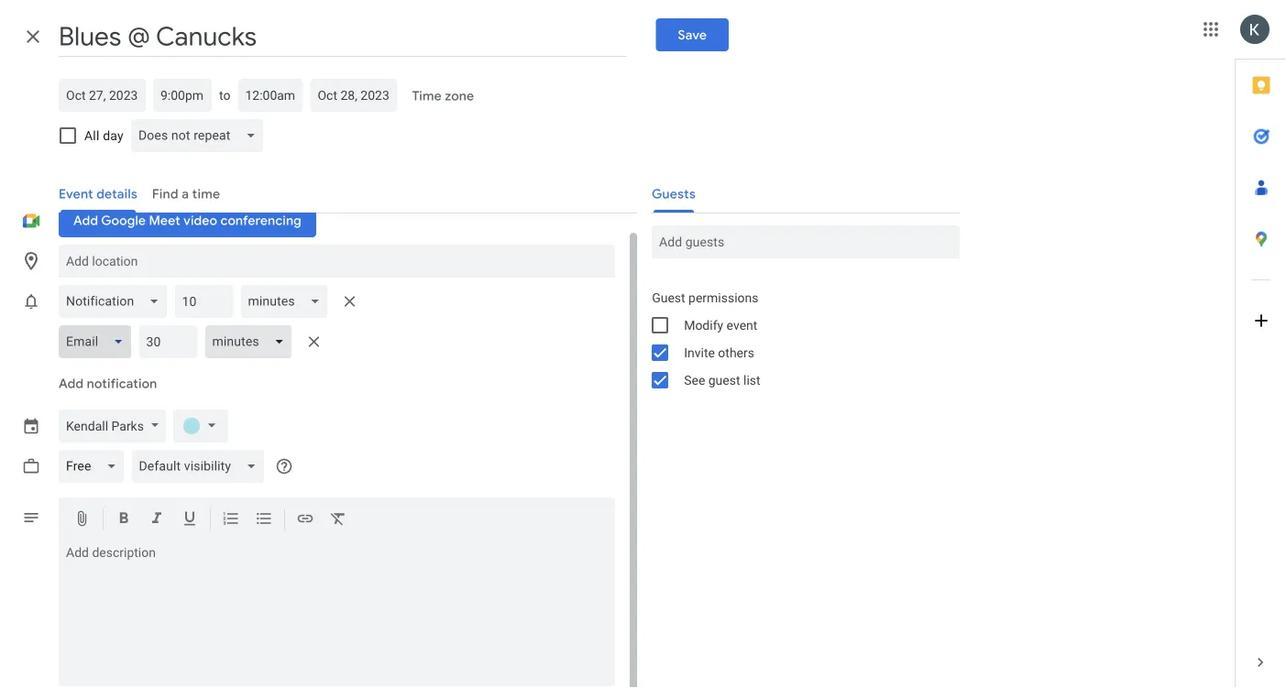 Task type: locate. For each thing, give the bounding box(es) containing it.
minutes in advance for notification number field up 30 minutes before, as email element
[[182, 285, 226, 318]]

minutes in advance for notification number field inside 10 minutes before element
[[182, 285, 226, 318]]

minutes in advance for notification number field for 30 minutes before, as email element
[[146, 326, 190, 359]]

notification
[[87, 376, 157, 392]]

remove formatting image
[[329, 510, 348, 532]]

10 minutes before element
[[59, 282, 365, 322]]

modify
[[684, 318, 724, 333]]

bulleted list image
[[255, 510, 273, 532]]

End date text field
[[318, 84, 390, 106]]

1 vertical spatial minutes in advance for notification number field
[[146, 326, 190, 359]]

30 minutes before, as email element
[[59, 322, 365, 362]]

tab list
[[1236, 60, 1287, 637]]

0 vertical spatial minutes in advance for notification number field
[[182, 285, 226, 318]]

kendall parks
[[66, 419, 144, 434]]

permissions
[[689, 290, 759, 305]]

None field
[[131, 119, 271, 152], [59, 285, 175, 318], [241, 285, 335, 318], [59, 326, 139, 359], [205, 326, 299, 359], [59, 450, 132, 483], [132, 450, 272, 483], [131, 119, 271, 152], [59, 285, 175, 318], [241, 285, 335, 318], [59, 326, 139, 359], [205, 326, 299, 359], [59, 450, 132, 483], [132, 450, 272, 483]]

guest
[[652, 290, 686, 305]]

Guests text field
[[660, 226, 953, 259]]

bold image
[[115, 510, 133, 532]]

parks
[[111, 419, 144, 434]]

time zone button
[[405, 80, 482, 113]]

to
[[219, 88, 231, 103]]

Minutes in advance for notification number field
[[182, 285, 226, 318], [146, 326, 190, 359]]

see
[[684, 373, 706, 388]]

add notification button
[[51, 362, 164, 406]]

add notification
[[59, 376, 157, 392]]

End time text field
[[245, 84, 296, 106]]

day
[[103, 128, 124, 143]]

group
[[638, 284, 960, 394]]

Start time text field
[[161, 84, 205, 106]]

minutes in advance for notification number field inside 30 minutes before, as email element
[[146, 326, 190, 359]]

minutes in advance for notification number field down 10 minutes before element
[[146, 326, 190, 359]]

group containing guest permissions
[[638, 284, 960, 394]]

time zone
[[412, 88, 474, 104]]

formatting options toolbar
[[59, 498, 616, 538]]

zone
[[445, 88, 474, 104]]

add
[[59, 376, 84, 392]]



Task type: vqa. For each thing, say whether or not it's contained in the screenshot.
of
no



Task type: describe. For each thing, give the bounding box(es) containing it.
invite others
[[684, 345, 755, 360]]

list
[[744, 373, 761, 388]]

italic image
[[148, 510, 166, 532]]

insert link image
[[296, 510, 315, 532]]

Title text field
[[59, 17, 627, 57]]

save button
[[656, 18, 729, 51]]

event
[[727, 318, 758, 333]]

minutes in advance for notification number field for 10 minutes before element
[[182, 285, 226, 318]]

Location text field
[[66, 245, 608, 278]]

all day
[[84, 128, 124, 143]]

invite
[[684, 345, 715, 360]]

guest permissions
[[652, 290, 759, 305]]

underline image
[[181, 510, 199, 532]]

others
[[718, 345, 755, 360]]

modify event
[[684, 318, 758, 333]]

save
[[678, 27, 707, 43]]

Description text field
[[59, 546, 616, 683]]

time
[[412, 88, 442, 104]]

guest
[[709, 373, 741, 388]]

Start date text field
[[66, 84, 138, 106]]

all
[[84, 128, 100, 143]]

notifications element
[[59, 282, 365, 362]]

numbered list image
[[222, 510, 240, 532]]

see guest list
[[684, 373, 761, 388]]

kendall
[[66, 419, 108, 434]]



